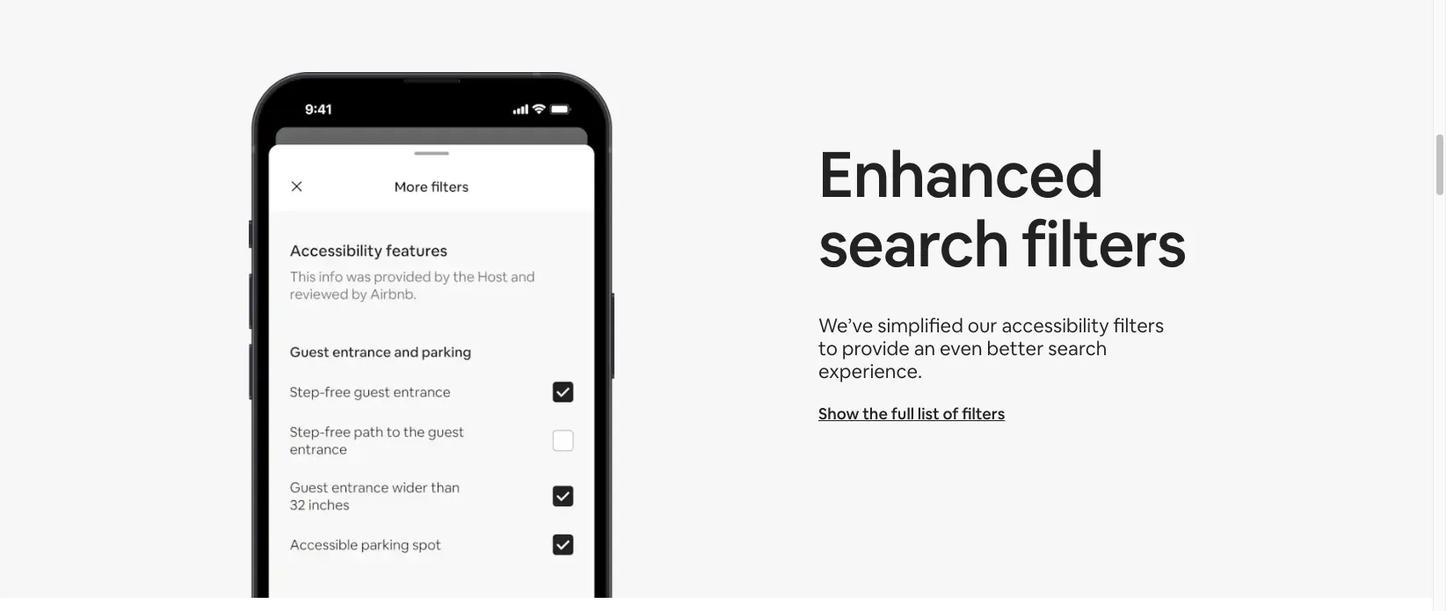 Task type: locate. For each thing, give the bounding box(es) containing it.
search right better
[[1048, 336, 1107, 361]]

the
[[863, 404, 888, 424]]

filters
[[1022, 202, 1186, 285], [1113, 313, 1164, 338], [962, 404, 1005, 424]]

enhanced search filters
[[819, 133, 1186, 285]]

1 vertical spatial search
[[1048, 336, 1107, 361]]

accessibility
[[1002, 313, 1109, 338]]

1 vertical spatial filters
[[1113, 313, 1164, 338]]

show the full list of filters button
[[819, 404, 1005, 425]]

experience.
[[819, 359, 922, 383]]

0 vertical spatial filters
[[1022, 202, 1186, 285]]

1 horizontal spatial search
[[1048, 336, 1107, 361]]

show the full list of filters
[[819, 404, 1005, 424]]

list
[[918, 404, 940, 424]]

search
[[819, 202, 1009, 285], [1048, 336, 1107, 361]]

an
[[914, 336, 936, 361]]

search inside enhanced search filters
[[819, 202, 1009, 285]]

search up the 'simplified'
[[819, 202, 1009, 285]]

we've
[[819, 313, 873, 338]]

filters inside enhanced search filters
[[1022, 202, 1186, 285]]

our
[[968, 313, 997, 338]]

even
[[940, 336, 983, 361]]

2 vertical spatial filters
[[962, 404, 1005, 424]]

0 vertical spatial search
[[819, 202, 1009, 285]]

enhanced
[[819, 133, 1103, 215]]

0 horizontal spatial search
[[819, 202, 1009, 285]]

we've simplified our accessibility filters to provide an even better search experience.
[[819, 313, 1164, 383]]

provide
[[842, 336, 910, 361]]



Task type: describe. For each thing, give the bounding box(es) containing it.
simplified
[[878, 313, 963, 338]]

filters inside we've simplified our accessibility filters to provide an even better search experience.
[[1113, 313, 1164, 338]]

a mobile phone displays the more filters overlay, which is one of many search filters. there is a section heading that reads "accessibility features." below that accessibility features are grouped by areas like "guest entrance and parking." there are checkboxes where you can select as many features as you want. image
[[249, 0, 615, 598]]

to
[[819, 336, 838, 361]]

better
[[987, 336, 1044, 361]]

of
[[943, 404, 959, 424]]

search inside we've simplified our accessibility filters to provide an even better search experience.
[[1048, 336, 1107, 361]]

show
[[819, 404, 859, 424]]

full
[[891, 404, 914, 424]]

filters inside "button"
[[962, 404, 1005, 424]]



Task type: vqa. For each thing, say whether or not it's contained in the screenshot.
A mobile phone displays the More filters overlay, which is one of many search filters. There is a section heading that reads "Accessibility Features." Below that accessibility features are grouped by areas like "Guest entrance and parking." There are checkboxes where you can select as many features as you want. image
yes



